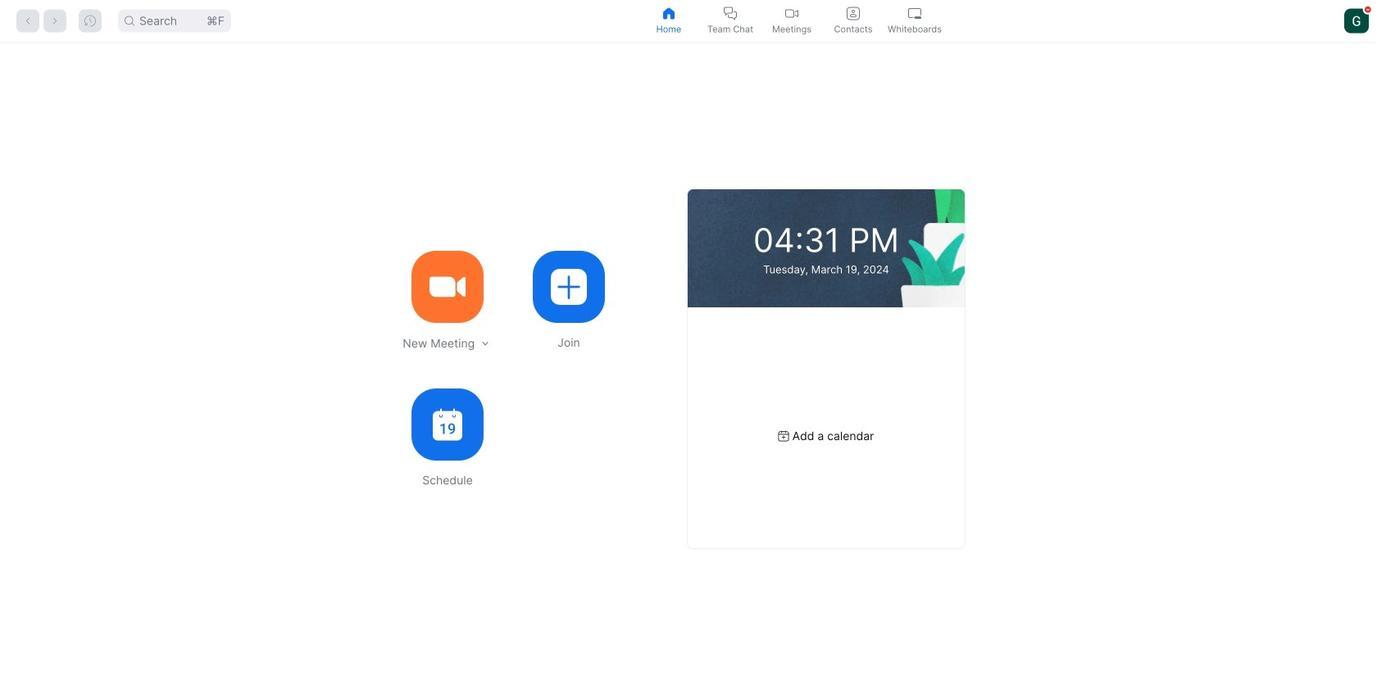 Task type: vqa. For each thing, say whether or not it's contained in the screenshot.
top Team
no



Task type: locate. For each thing, give the bounding box(es) containing it.
team chat image
[[724, 7, 737, 20]]

tab list
[[638, 0, 946, 42]]

calendar add calendar image
[[778, 431, 789, 441]]

calendar add calendar image
[[778, 431, 789, 441]]

schedule image
[[433, 409, 462, 441]]

magnifier image
[[125, 16, 134, 26]]

plus squircle image
[[551, 269, 587, 305], [551, 269, 587, 305]]

video on image
[[785, 7, 798, 20]]

whiteboard small image
[[908, 7, 921, 20]]

do not disturb image
[[1365, 6, 1371, 13], [1365, 6, 1371, 13]]

tab panel
[[0, 43, 1377, 695]]

video camera on image
[[430, 269, 466, 305], [430, 269, 466, 305]]

chevron down small image
[[480, 338, 491, 349]]

whiteboard small image
[[908, 7, 921, 20]]



Task type: describe. For each thing, give the bounding box(es) containing it.
chevron down small image
[[480, 338, 491, 349]]

team chat image
[[724, 7, 737, 20]]

video on image
[[785, 7, 798, 20]]

home small image
[[662, 7, 676, 20]]

home small image
[[662, 7, 676, 20]]

magnifier image
[[125, 16, 134, 26]]

profile contact image
[[847, 7, 860, 20]]

profile contact image
[[847, 7, 860, 20]]



